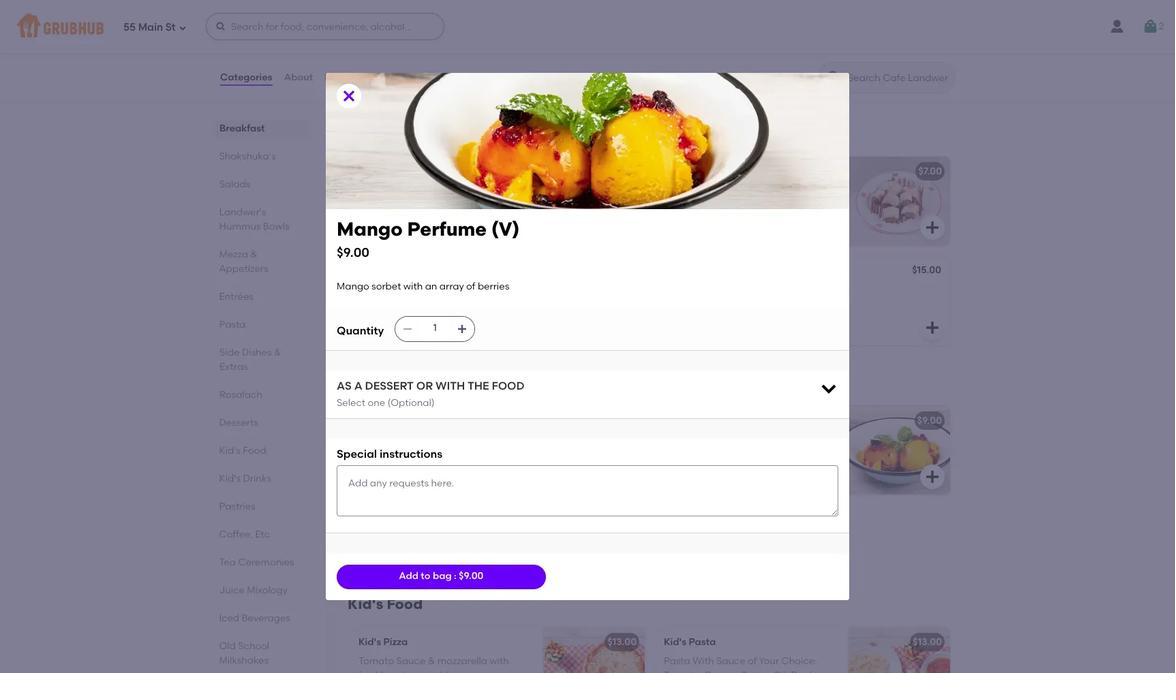 Task type: locate. For each thing, give the bounding box(es) containing it.
landwer's hummus bowls
[[220, 207, 290, 233]]

sorbet
[[372, 281, 401, 293], [699, 435, 729, 446]]

sauce inside tomato sauce & mozzarella with freshly cut vegetables
[[397, 656, 426, 668]]

0 vertical spatial desserts
[[348, 374, 409, 391]]

oil,
[[774, 670, 789, 674]]

add to bag : $9.00
[[399, 571, 484, 583]]

svg image for nutella rosalach (half) image
[[925, 220, 941, 236]]

0 vertical spatial cream
[[359, 285, 391, 297]]

desserts down the rosalach tab
[[220, 417, 259, 429]]

1 horizontal spatial array
[[767, 435, 791, 446]]

appetizers
[[220, 263, 269, 275]]

2 vertical spatial $9.00
[[459, 571, 484, 583]]

kid's pasta
[[664, 637, 716, 648]]

& right dishes
[[274, 347, 281, 359]]

(v) for mango perfume (v) $9.00
[[491, 218, 520, 241]]

kid's
[[220, 445, 241, 457], [220, 473, 241, 485], [348, 596, 383, 613], [359, 637, 381, 648], [664, 637, 687, 648]]

0 vertical spatial rosalach
[[348, 125, 415, 142]]

salads tab
[[220, 177, 305, 192]]

1 horizontal spatial perfume
[[699, 415, 739, 427]]

1 horizontal spatial kid's food
[[348, 596, 423, 613]]

syrup,
[[492, 448, 520, 460]]

1 vertical spatial food
[[387, 596, 423, 613]]

$13.00 for tomato sauce & mozzarella with freshly cut vegetables
[[608, 637, 637, 648]]

pasta inside tab
[[220, 319, 246, 331]]

instructions
[[380, 448, 443, 461]]

of inside 4 pieces of waffle with chocolate + vanilla ice cream, chocolate syrup, whipped cream, strawberry
[[399, 435, 408, 446]]

with right mozzarella
[[490, 656, 509, 668]]

2 horizontal spatial rosalach
[[701, 166, 744, 177]]

1 horizontal spatial rosalach
[[348, 125, 415, 142]]

0 horizontal spatial (v)
[[491, 218, 520, 241]]

1 nutella from the left
[[359, 166, 393, 177]]

2 sauce from the left
[[716, 656, 746, 668]]

0 vertical spatial food
[[243, 445, 267, 457]]

1 vertical spatial berries
[[664, 448, 696, 460]]

fresh,
[[393, 285, 420, 297]]

kid's food up the kid's drinks
[[220, 445, 267, 457]]

berries inside mango sorbet with an array of berries
[[664, 448, 696, 460]]

1 horizontal spatial &
[[274, 347, 281, 359]]

kid's food inside tab
[[220, 445, 267, 457]]

1 vertical spatial an
[[752, 435, 765, 446]]

cream,
[[408, 448, 441, 460], [401, 462, 434, 474]]

& up appetizers
[[251, 249, 258, 260]]

juice mixology tab
[[220, 584, 305, 598]]

1 vertical spatial rosalach
[[701, 166, 744, 177]]

desserts up one in the left of the page
[[348, 374, 409, 391]]

Input item quantity number field
[[420, 317, 450, 341]]

with down mango perfume (v)
[[731, 435, 750, 446]]

0 horizontal spatial sauce
[[397, 656, 426, 668]]

landwer's
[[220, 207, 267, 218]]

rozalach
[[395, 166, 439, 177]]

0 horizontal spatial perfume
[[407, 218, 487, 241]]

1 vertical spatial &
[[274, 347, 281, 359]]

0 horizontal spatial an
[[425, 281, 437, 293]]

1 vertical spatial mango sorbet with an array of berries
[[664, 435, 803, 460]]

1 horizontal spatial mango sorbet with an array of berries
[[664, 435, 803, 460]]

0 vertical spatial mango sorbet with an array of berries
[[337, 281, 510, 293]]

cream right ice
[[375, 515, 408, 527]]

mango perfume (v) $9.00
[[337, 218, 520, 261]]

(v) for mango perfume (v)
[[741, 415, 755, 427]]

crumble
[[438, 299, 478, 311]]

desserts
[[348, 374, 409, 391], [220, 417, 259, 429]]

rosalach
[[348, 125, 415, 142], [701, 166, 744, 177], [220, 389, 263, 401]]

sauce up cream,
[[716, 656, 746, 668]]

about
[[284, 71, 313, 83]]

chocolate
[[464, 435, 513, 446]]

rosalach left (half) on the top right of the page
[[701, 166, 744, 177]]

entrées tab
[[220, 290, 305, 304]]

$9.00 inside mango perfume (v) $9.00
[[337, 245, 370, 261]]

svg image inside 2 button
[[1143, 18, 1159, 35]]

sauce
[[397, 656, 426, 668], [716, 656, 746, 668]]

0 horizontal spatial sorbet
[[372, 281, 401, 293]]

food
[[492, 380, 525, 392]]

1 vertical spatial sorbet
[[699, 435, 729, 446]]

0 horizontal spatial kid's food
[[220, 445, 267, 457]]

white
[[463, 285, 490, 297]]

school
[[238, 641, 270, 653]]

:
[[454, 571, 457, 583]]

0 vertical spatial $9.00
[[337, 245, 370, 261]]

1 vertical spatial perfume
[[699, 415, 739, 427]]

pizza
[[383, 637, 408, 648]]

1 vertical spatial waffle
[[410, 435, 440, 446]]

two eggs image
[[543, 8, 645, 96]]

waffle
[[396, 415, 427, 427], [410, 435, 440, 446]]

0 vertical spatial sorbet
[[372, 281, 401, 293]]

0 vertical spatial berries
[[478, 281, 510, 293]]

cream,
[[704, 670, 739, 674]]

berries right ,
[[478, 281, 510, 293]]

cream, right ice
[[408, 448, 441, 460]]

(half)
[[747, 166, 773, 177]]

add
[[399, 571, 419, 583]]

(v) inside mango perfume (v) $9.00
[[491, 218, 520, 241]]

svg image
[[215, 21, 226, 32], [341, 88, 357, 105], [925, 320, 941, 336], [402, 324, 413, 335], [457, 324, 468, 335], [820, 379, 839, 398], [925, 469, 941, 485], [619, 542, 635, 558]]

1 horizontal spatial (v)
[[741, 415, 755, 427]]

ricotta
[[423, 285, 456, 297]]

as a dessert or with the food select one (optional)
[[337, 380, 525, 409]]

array
[[440, 281, 464, 293], [767, 435, 791, 446]]

reviews button
[[324, 53, 363, 102]]

kid's food down add
[[348, 596, 423, 613]]

rosalach inside tab
[[220, 389, 263, 401]]

2 horizontal spatial &
[[428, 656, 435, 668]]

pasta up with
[[689, 637, 716, 648]]

food up drinks
[[243, 445, 267, 457]]

1 horizontal spatial nutella
[[664, 166, 698, 177]]

dessert
[[365, 380, 414, 392]]

pasta with sauce of your choice: tomato, cream, butter, oil, ros
[[664, 656, 817, 674]]

ice cream scoop (two scoop)
[[359, 515, 500, 527]]

svg image inside main navigation navigation
[[215, 21, 226, 32]]

strawberry
[[436, 462, 486, 474]]

mango perfume (v)
[[664, 415, 755, 427]]

1 horizontal spatial desserts
[[348, 374, 409, 391]]

categories
[[220, 71, 273, 83]]

0 vertical spatial kid's food
[[220, 445, 267, 457]]

0 vertical spatial cream,
[[408, 448, 441, 460]]

(optional)
[[388, 398, 435, 409]]

juice
[[220, 585, 245, 597]]

berries
[[478, 281, 510, 293], [664, 448, 696, 460]]

cream
[[359, 285, 391, 297], [375, 515, 408, 527]]

0 horizontal spatial rosalach
[[220, 389, 263, 401]]

cream up chocolate,
[[359, 285, 391, 297]]

rosalach down the extras
[[220, 389, 263, 401]]

0 vertical spatial (v)
[[491, 218, 520, 241]]

pasta inside "pasta with sauce of your choice: tomato, cream, butter, oil, ros"
[[664, 656, 691, 668]]

1 horizontal spatial food
[[387, 596, 423, 613]]

kid's up tomato on the left
[[359, 637, 381, 648]]

a
[[354, 380, 363, 392]]

nutella for nutella rozalach full
[[359, 166, 393, 177]]

of
[[466, 281, 476, 293], [399, 435, 408, 446], [794, 435, 803, 446], [748, 656, 757, 668]]

coffee, etc
[[220, 529, 270, 541]]

0 horizontal spatial &
[[251, 249, 258, 260]]

an up oreo
[[425, 281, 437, 293]]

sorbet up chocolate,
[[372, 281, 401, 293]]

waffle up instructions
[[410, 435, 440, 446]]

1 horizontal spatial an
[[752, 435, 765, 446]]

svg image
[[1143, 18, 1159, 35], [178, 24, 187, 32], [619, 70, 635, 87], [925, 70, 941, 87], [925, 220, 941, 236]]

1 sauce from the left
[[397, 656, 426, 668]]

0 horizontal spatial berries
[[478, 281, 510, 293]]

pasta
[[220, 319, 246, 331], [689, 637, 716, 648], [664, 656, 691, 668]]

0 horizontal spatial food
[[243, 445, 267, 457]]

0 vertical spatial array
[[440, 281, 464, 293]]

2 vertical spatial &
[[428, 656, 435, 668]]

$12.00
[[608, 415, 637, 427]]

shakshuka's
[[220, 151, 276, 162]]

0 vertical spatial perfume
[[407, 218, 487, 241]]

kid's pizza
[[359, 637, 408, 648]]

2 horizontal spatial $9.00
[[917, 415, 942, 427]]

an inside mango sorbet with an array of berries
[[752, 435, 765, 446]]

with up oreo
[[404, 281, 423, 293]]

2 vertical spatial pasta
[[664, 656, 691, 668]]

& inside 'mezza & appetizers'
[[251, 249, 258, 260]]

1 horizontal spatial berries
[[664, 448, 696, 460]]

main
[[138, 21, 163, 33]]

dessert waffle image
[[543, 406, 645, 495]]

55
[[123, 21, 136, 33]]

& up vegetables
[[428, 656, 435, 668]]

old school milkshakes tab
[[220, 640, 305, 668]]

0 horizontal spatial $9.00
[[337, 245, 370, 261]]

1 horizontal spatial $9.00
[[459, 571, 484, 583]]

1 vertical spatial desserts
[[220, 417, 259, 429]]

three eggs image
[[848, 8, 950, 96]]

pasta tab
[[220, 318, 305, 332]]

iced beverages tab
[[220, 612, 305, 626]]

nutella for nutella rosalach (half)
[[664, 166, 698, 177]]

sorbet down mango perfume (v)
[[699, 435, 729, 446]]

food down add
[[387, 596, 423, 613]]

desserts inside tab
[[220, 417, 259, 429]]

0 vertical spatial waffle
[[396, 415, 427, 427]]

an down mango perfume (v)
[[752, 435, 765, 446]]

sauce up cut
[[397, 656, 426, 668]]

cream, down instructions
[[401, 462, 434, 474]]

0 horizontal spatial desserts
[[220, 417, 259, 429]]

pasta up tomato,
[[664, 656, 691, 668]]

0 vertical spatial pasta
[[220, 319, 246, 331]]

mango
[[337, 218, 403, 241], [337, 281, 369, 293], [664, 415, 697, 427], [664, 435, 697, 446]]

butter,
[[741, 670, 772, 674]]

1 vertical spatial (v)
[[741, 415, 755, 427]]

pasta up 'side'
[[220, 319, 246, 331]]

chocolate,
[[359, 299, 410, 311]]

pasta for pasta with sauce of your choice: tomato, cream, butter, oil, ros
[[664, 656, 691, 668]]

& inside side dishes & extras
[[274, 347, 281, 359]]

drinks
[[243, 473, 272, 485]]

kid's up the kid's drinks
[[220, 445, 241, 457]]

0 vertical spatial an
[[425, 281, 437, 293]]

perfume for mango perfume (v) $9.00
[[407, 218, 487, 241]]

0 horizontal spatial nutella
[[359, 166, 393, 177]]

0 vertical spatial &
[[251, 249, 258, 260]]

kid's food
[[220, 445, 267, 457], [348, 596, 423, 613]]

rosalach tab
[[220, 388, 305, 402]]

waffle down (optional)
[[396, 415, 427, 427]]

0 horizontal spatial array
[[440, 281, 464, 293]]

kid's up the kid's pizza
[[348, 596, 383, 613]]

nutella
[[359, 166, 393, 177], [664, 166, 698, 177]]

sauce inside "pasta with sauce of your choice: tomato, cream, butter, oil, ros"
[[716, 656, 746, 668]]

mango sorbet with an array of berries up oreo
[[337, 281, 510, 293]]

perfume for mango perfume (v)
[[699, 415, 739, 427]]

about button
[[283, 53, 314, 102]]

hummus
[[220, 221, 261, 233]]

side
[[220, 347, 240, 359]]

ice
[[392, 448, 406, 460]]

oreo rozalach (full) image
[[543, 257, 645, 346]]

food
[[243, 445, 267, 457], [387, 596, 423, 613]]

berries down mango perfume (v)
[[664, 448, 696, 460]]

tomato sauce & mozzarella with freshly cut vegetables
[[359, 656, 509, 674]]

with up chocolate
[[442, 435, 462, 446]]

2 vertical spatial rosalach
[[220, 389, 263, 401]]

cream fresh, ricotta , white chocolate, oreo crumble
[[359, 285, 490, 311]]

& inside tomato sauce & mozzarella with freshly cut vegetables
[[428, 656, 435, 668]]

$6.00
[[611, 514, 636, 526]]

perfume inside mango perfume (v) $9.00
[[407, 218, 487, 241]]

mango sorbet with an array of berries down mango perfume (v)
[[664, 435, 803, 460]]

shakshuka's tab
[[220, 149, 305, 164]]

4
[[359, 435, 364, 446]]

rosalach up nutella rozalach full
[[348, 125, 415, 142]]

1 horizontal spatial sauce
[[716, 656, 746, 668]]

2 nutella from the left
[[664, 166, 698, 177]]

pasta for pasta
[[220, 319, 246, 331]]

2
[[1159, 20, 1165, 32]]



Task type: vqa. For each thing, say whether or not it's contained in the screenshot.
2nd panda from the bottom
no



Task type: describe. For each thing, give the bounding box(es) containing it.
tea ceremonies
[[220, 557, 295, 569]]

kid's pasta image
[[848, 628, 950, 674]]

scoop)
[[467, 515, 500, 527]]

iced beverages
[[220, 613, 291, 625]]

$15.00
[[912, 265, 942, 276]]

mezza
[[220, 249, 249, 260]]

$7.00
[[919, 166, 942, 177]]

extras
[[220, 361, 248, 373]]

with inside tomato sauce & mozzarella with freshly cut vegetables
[[490, 656, 509, 668]]

waffle inside 4 pieces of waffle with chocolate + vanilla ice cream, chocolate syrup, whipped cream, strawberry
[[410, 435, 440, 446]]

1 vertical spatial cream,
[[401, 462, 434, 474]]

kid's drinks
[[220, 473, 272, 485]]

entrées
[[220, 291, 254, 303]]

1 vertical spatial pasta
[[689, 637, 716, 648]]

coffee, etc tab
[[220, 528, 305, 542]]

mezza & appetizers
[[220, 249, 269, 275]]

svg image for three eggs "image"
[[925, 70, 941, 87]]

with inside 4 pieces of waffle with chocolate + vanilla ice cream, chocolate syrup, whipped cream, strawberry
[[442, 435, 462, 446]]

of inside "pasta with sauce of your choice: tomato, cream, butter, oil, ros"
[[748, 656, 757, 668]]

cream inside the cream fresh, ricotta , white chocolate, oreo crumble
[[359, 285, 391, 297]]

Search Cafe Landwer search field
[[847, 72, 951, 85]]

food inside tab
[[243, 445, 267, 457]]

iced
[[220, 613, 240, 625]]

quantity
[[337, 325, 384, 338]]

eggs
[[380, 16, 403, 28]]

your
[[759, 656, 779, 668]]

etc
[[256, 529, 270, 541]]

svg image for two eggs image
[[619, 70, 635, 87]]

kid's up tomato,
[[664, 637, 687, 648]]

landwer's hummus bowls tab
[[220, 205, 305, 234]]

+
[[515, 435, 521, 446]]

scoop
[[410, 515, 440, 527]]

& for side
[[274, 347, 281, 359]]

breakfast
[[220, 123, 265, 134]]

vanilla
[[359, 448, 390, 460]]

bowls
[[263, 221, 290, 233]]

full
[[441, 166, 457, 177]]

cream fresh, ricotta , white chocolate, oreo crumble button
[[350, 257, 645, 346]]

mango perfume (v) image
[[848, 406, 950, 495]]

to
[[421, 571, 431, 583]]

oreo
[[412, 299, 435, 311]]

1 horizontal spatial sorbet
[[699, 435, 729, 446]]

breakfast tab
[[220, 121, 305, 136]]

desserts tab
[[220, 416, 305, 430]]

with inside mango sorbet with an array of berries
[[731, 435, 750, 446]]

the
[[468, 380, 489, 392]]

kid's food tab
[[220, 444, 305, 458]]

mixology
[[247, 585, 288, 597]]

1 vertical spatial cream
[[375, 515, 408, 527]]

whipped
[[359, 462, 399, 474]]

& for tomato
[[428, 656, 435, 668]]

vegetables
[[408, 670, 459, 674]]

main navigation navigation
[[0, 0, 1175, 53]]

categories button
[[220, 53, 273, 102]]

beverages
[[242, 613, 291, 625]]

mezza & appetizers tab
[[220, 248, 305, 276]]

coffee,
[[220, 529, 253, 541]]

pastries tab
[[220, 500, 305, 514]]

freshly
[[359, 670, 389, 674]]

search icon image
[[826, 70, 843, 86]]

with
[[693, 656, 714, 668]]

kid's drinks tab
[[220, 472, 305, 486]]

of inside mango sorbet with an array of berries
[[794, 435, 803, 446]]

as
[[337, 380, 352, 392]]

tomato
[[359, 656, 394, 668]]

tea
[[220, 557, 236, 569]]

4 pieces of waffle with chocolate + vanilla ice cream, chocolate syrup, whipped cream, strawberry
[[359, 435, 521, 474]]

,
[[459, 285, 461, 297]]

(two
[[442, 515, 464, 527]]

select
[[337, 398, 366, 409]]

dessert waffle
[[359, 415, 427, 427]]

special instructions
[[337, 448, 443, 461]]

reviews
[[325, 71, 363, 83]]

milkshakes
[[220, 655, 269, 667]]

two
[[359, 16, 378, 28]]

kid's left drinks
[[220, 473, 241, 485]]

choice:
[[782, 656, 817, 668]]

dishes
[[242, 347, 272, 359]]

one
[[368, 398, 385, 409]]

Special instructions text field
[[337, 466, 839, 517]]

$13.00 for pasta with sauce of your choice: tomato, cream, butter, oil, ros
[[913, 637, 942, 648]]

mozzarella
[[437, 656, 487, 668]]

0 horizontal spatial mango sorbet with an array of berries
[[337, 281, 510, 293]]

1 vertical spatial $9.00
[[917, 415, 942, 427]]

tea ceremonies tab
[[220, 556, 305, 570]]

chocolate
[[443, 448, 490, 460]]

1 vertical spatial kid's food
[[348, 596, 423, 613]]

two eggs button
[[350, 8, 645, 96]]

with
[[436, 380, 465, 392]]

nutella rosalach (half) image
[[848, 157, 950, 245]]

$15.00 button
[[656, 257, 950, 346]]

cut
[[391, 670, 406, 674]]

dessert
[[359, 415, 394, 427]]

old
[[220, 641, 236, 653]]

2 button
[[1143, 14, 1165, 39]]

side dishes & extras tab
[[220, 346, 305, 374]]

kid's pizza image
[[543, 628, 645, 674]]

old school milkshakes
[[220, 641, 270, 667]]

1 vertical spatial array
[[767, 435, 791, 446]]

two eggs
[[359, 16, 403, 28]]

55 main st
[[123, 21, 176, 33]]

or
[[416, 380, 433, 392]]

side dishes & extras
[[220, 347, 281, 373]]

ice
[[359, 515, 373, 527]]

pastries
[[220, 501, 256, 513]]

ceremonies
[[239, 557, 295, 569]]

mango inside mango perfume (v) $9.00
[[337, 218, 403, 241]]



